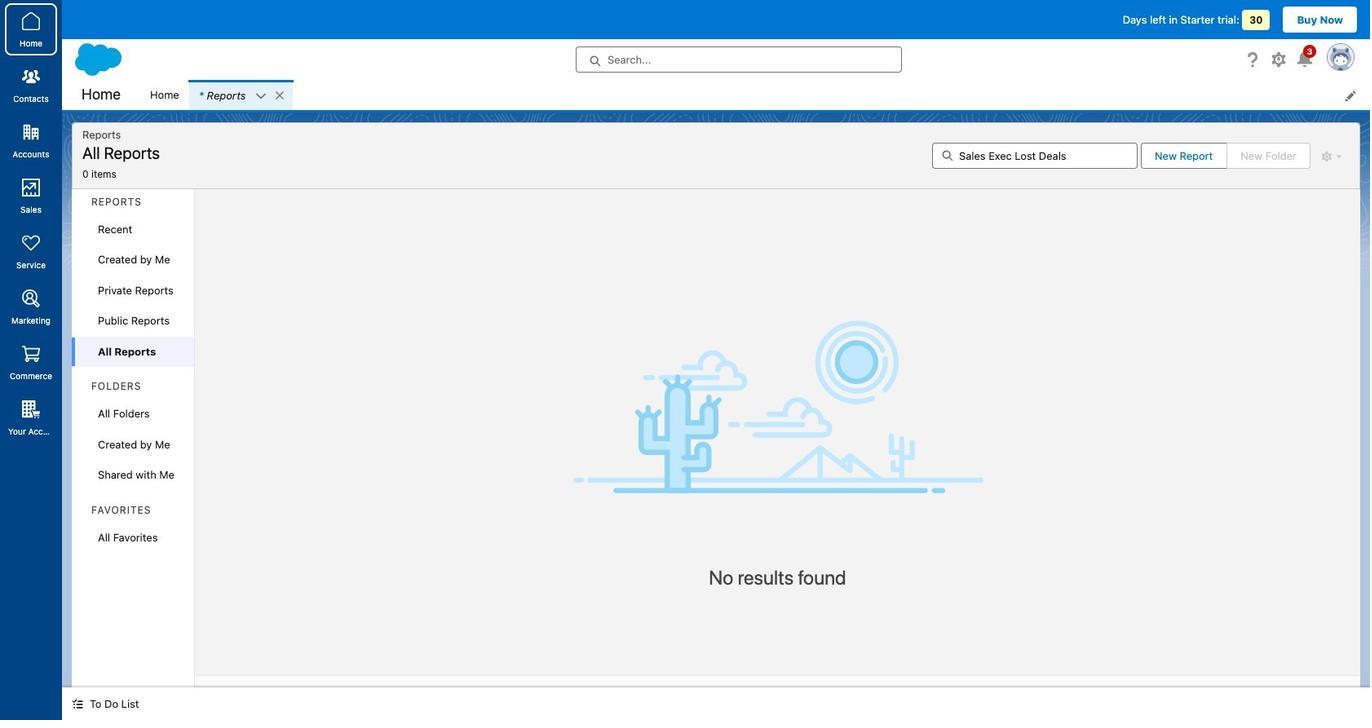Task type: describe. For each thing, give the bounding box(es) containing it.
1 horizontal spatial text default image
[[256, 90, 267, 102]]

0 horizontal spatial text default image
[[72, 699, 83, 710]]



Task type: locate. For each thing, give the bounding box(es) containing it.
2 horizontal spatial text default image
[[274, 90, 286, 101]]

list item
[[189, 80, 293, 110]]

Search all reports... text field
[[932, 143, 1138, 169]]

text default image
[[274, 90, 286, 101], [256, 90, 267, 102], [72, 699, 83, 710]]

list
[[140, 80, 1371, 110]]



Task type: vqa. For each thing, say whether or not it's contained in the screenshot.
bottom text default image
yes



